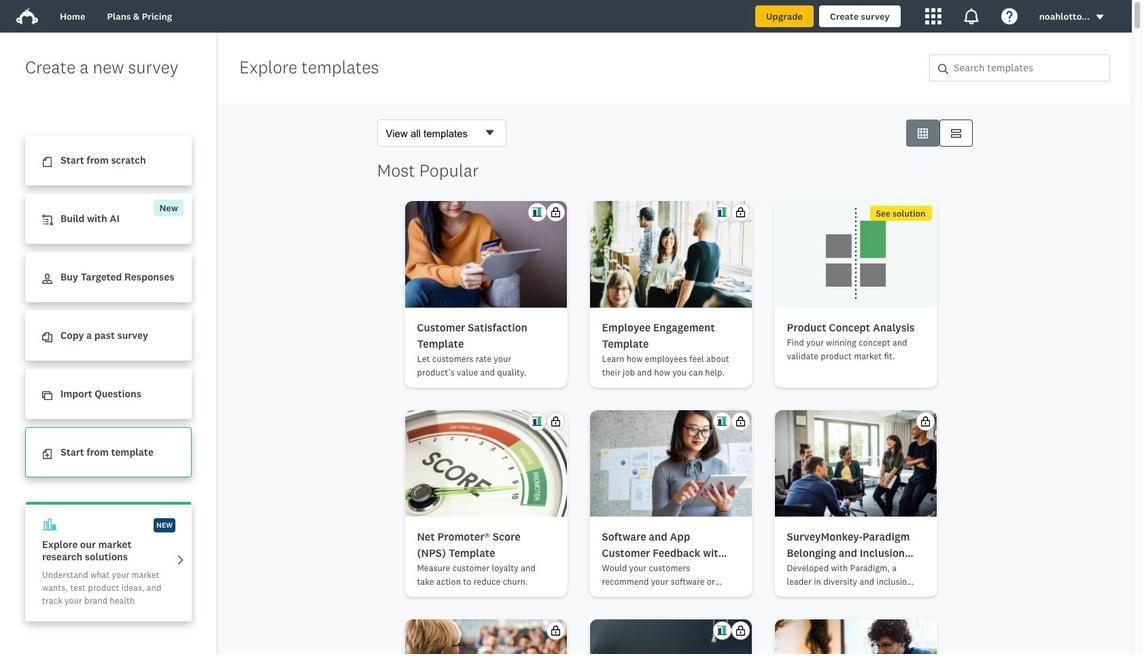 Task type: locate. For each thing, give the bounding box(es) containing it.
product concept analysis image
[[775, 201, 936, 308]]

0 vertical spatial lock image
[[550, 207, 561, 218]]

textboxmultiple image
[[951, 128, 961, 138]]

clone image
[[42, 391, 52, 401]]

document image
[[42, 157, 52, 167]]

brand logo image
[[16, 5, 38, 27], [16, 8, 38, 24]]

lock image for net promoter® score (nps) template image
[[550, 417, 561, 427]]

1 vertical spatial lock image
[[920, 417, 930, 427]]

dropdown arrow icon image
[[1095, 12, 1105, 22], [1096, 15, 1103, 20]]

grid image
[[917, 128, 928, 138]]

lock image
[[735, 207, 745, 218], [550, 417, 561, 427], [735, 417, 745, 427], [550, 626, 561, 636], [735, 626, 745, 636]]

software and app customer feedback with nps® image
[[590, 411, 752, 517]]

surveymonkey-paradigm belonging and inclusion template image
[[775, 411, 936, 517]]

products icon image
[[925, 8, 941, 24], [925, 8, 941, 24]]

lock image
[[550, 207, 561, 218], [920, 417, 930, 427]]

documentplus image
[[42, 450, 52, 460]]



Task type: vqa. For each thing, say whether or not it's contained in the screenshot.
Products icon
yes



Task type: describe. For each thing, give the bounding box(es) containing it.
employee engagement template image
[[590, 201, 752, 308]]

user image
[[42, 274, 52, 284]]

2 brand logo image from the top
[[16, 8, 38, 24]]

0 horizontal spatial lock image
[[550, 207, 561, 218]]

net promoter® score (nps) template image
[[405, 411, 567, 517]]

Search templates field
[[948, 55, 1109, 81]]

1 brand logo image from the top
[[16, 5, 38, 27]]

help icon image
[[1001, 8, 1017, 24]]

1 horizontal spatial lock image
[[920, 417, 930, 427]]

documentclone image
[[42, 333, 52, 343]]

notification center icon image
[[963, 8, 979, 24]]

search image
[[938, 64, 948, 74]]

chevronright image
[[175, 555, 186, 565]]

lock image for software and app customer feedback with nps® image
[[735, 417, 745, 427]]

customer satisfaction template image
[[405, 201, 567, 308]]

lock image for employee engagement template image
[[735, 207, 745, 218]]



